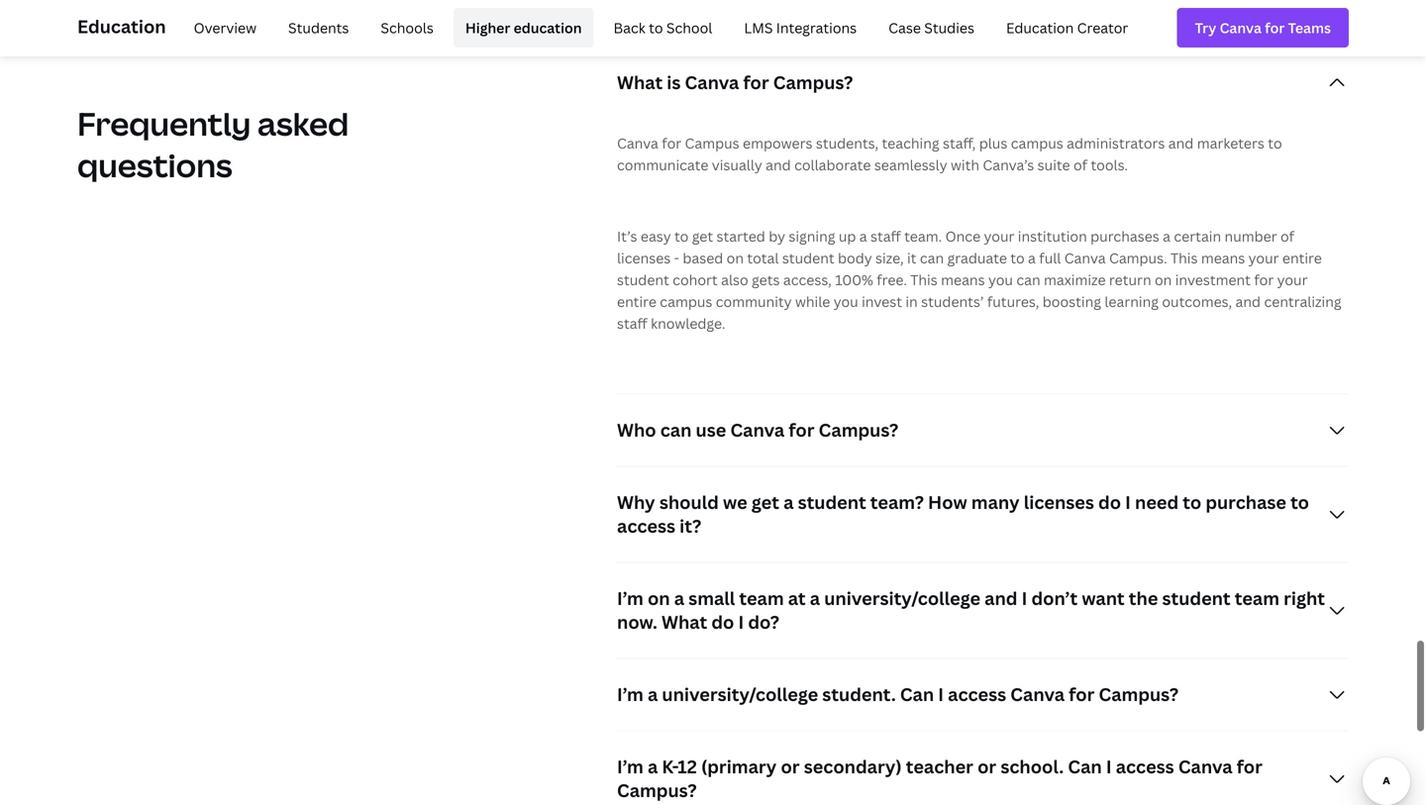 Task type: vqa. For each thing, say whether or not it's contained in the screenshot.
'Grey'
no



Task type: describe. For each thing, give the bounding box(es) containing it.
can inside i'm a k-12 (primary or secondary) teacher or school. can i access canva for campus?
[[1068, 755, 1102, 779]]

student up access, in the right of the page
[[782, 249, 835, 267]]

university/college inside i'm on a small team at a university/college and i don't want the student team right now. what do i do?
[[825, 586, 981, 611]]

it?
[[680, 514, 702, 538]]

licenses inside why should we get a student team? how many licenses do i need to purchase to access it?
[[1024, 490, 1095, 515]]

canva inside dropdown button
[[685, 70, 739, 94]]

asked
[[257, 102, 349, 145]]

i inside i'm a k-12 (primary or secondary) teacher or school. can i access canva for campus?
[[1106, 755, 1112, 779]]

gets
[[752, 270, 780, 289]]

small
[[689, 586, 735, 611]]

1 vertical spatial entire
[[617, 292, 657, 311]]

students
[[288, 18, 349, 37]]

0 horizontal spatial staff
[[617, 314, 648, 333]]

back
[[614, 18, 646, 37]]

100%
[[835, 270, 874, 289]]

teacher
[[906, 755, 974, 779]]

tools.
[[1091, 155, 1128, 174]]

how
[[928, 490, 968, 515]]

cohort
[[673, 270, 718, 289]]

right
[[1284, 586, 1326, 611]]

empowers
[[743, 134, 813, 152]]

team?
[[871, 490, 924, 515]]

on inside i'm on a small team at a university/college and i don't want the student team right now. what do i do?
[[648, 586, 670, 611]]

what is canva for campus?
[[617, 70, 853, 94]]

do?
[[748, 610, 780, 634]]

staff,
[[943, 134, 976, 152]]

university/college inside i'm a university/college student. can i access canva for campus? dropdown button
[[662, 682, 818, 707]]

student down easy
[[617, 270, 670, 289]]

1 horizontal spatial means
[[1202, 249, 1246, 267]]

education creator
[[1006, 18, 1129, 37]]

free.
[[877, 270, 907, 289]]

maximize
[[1044, 270, 1106, 289]]

i left do?
[[739, 610, 744, 634]]

for inside i'm a k-12 (primary or secondary) teacher or school. can i access canva for campus?
[[1237, 755, 1263, 779]]

frequently
[[77, 102, 251, 145]]

who can use canva for campus? button
[[617, 395, 1349, 466]]

purchases
[[1091, 227, 1160, 246]]

to inside education element
[[649, 18, 663, 37]]

a right up
[[860, 227, 868, 246]]

students,
[[816, 134, 879, 152]]

access inside why should we get a student team? how many licenses do i need to purchase to access it?
[[617, 514, 676, 538]]

campus inside canva for campus empowers students, teaching staff, plus campus administrators and marketers to communicate visually and collaborate seamlessly with canva's suite of tools.
[[1011, 134, 1064, 152]]

students link
[[276, 8, 361, 48]]

1 horizontal spatial entire
[[1283, 249, 1322, 267]]

why should we get a student team? how many licenses do i need to purchase to access it?
[[617, 490, 1310, 538]]

visually
[[712, 155, 763, 174]]

i'm for i'm a university/college student. can i access canva for campus?
[[617, 682, 644, 707]]

while
[[795, 292, 831, 311]]

who can use canva for campus?
[[617, 418, 899, 442]]

i'm on a small team at a university/college and i don't want the student team right now. what do i do?
[[617, 586, 1326, 634]]

1 horizontal spatial staff
[[871, 227, 901, 246]]

school
[[667, 18, 713, 37]]

marketers
[[1197, 134, 1265, 152]]

certain
[[1174, 227, 1222, 246]]

and down empowers
[[766, 155, 791, 174]]

campus? inside what is canva for campus? dropdown button
[[774, 70, 853, 94]]

also
[[721, 270, 749, 289]]

2 horizontal spatial on
[[1155, 270, 1172, 289]]

a inside why should we get a student team? how many licenses do i need to purchase to access it?
[[784, 490, 794, 515]]

for inside dropdown button
[[743, 70, 769, 94]]

higher education link
[[454, 8, 594, 48]]

the
[[1129, 586, 1159, 611]]

learning
[[1105, 292, 1159, 311]]

1 team from the left
[[739, 586, 784, 611]]

a left small
[[674, 586, 685, 611]]

1 vertical spatial access
[[948, 682, 1007, 707]]

education for education
[[77, 14, 166, 39]]

secondary)
[[804, 755, 902, 779]]

back to school
[[614, 18, 713, 37]]

overview
[[194, 18, 257, 37]]

do inside i'm on a small team at a university/college and i don't want the student team right now. what do i do?
[[712, 610, 734, 634]]

what inside i'm on a small team at a university/college and i don't want the student team right now. what do i do?
[[662, 610, 708, 634]]

case studies
[[889, 18, 975, 37]]

campus? inside 'who can use canva for campus?' dropdown button
[[819, 418, 899, 442]]

higher
[[465, 18, 511, 37]]

easy
[[641, 227, 671, 246]]

for inside it's easy to get started by signing up a staff team. once your institution purchases a certain number of licenses - based on total student body size, it can graduate to a full canva campus. this means your entire student cohort also gets access, 100% free. this means you can maximize return on investment for your entire campus community while you invest in students' futures, boosting learning outcomes, and centralizing staff knowledge.
[[1255, 270, 1274, 289]]

up
[[839, 227, 856, 246]]

overview link
[[182, 8, 269, 48]]

canva's
[[983, 155, 1035, 174]]

and left marketers
[[1169, 134, 1194, 152]]

a down now.
[[648, 682, 658, 707]]

lms
[[744, 18, 773, 37]]

team.
[[905, 227, 942, 246]]

we
[[723, 490, 748, 515]]

1 horizontal spatial this
[[1171, 249, 1198, 267]]

centralizing
[[1265, 292, 1342, 311]]

to up the -
[[675, 227, 689, 246]]

and inside i'm on a small team at a university/college and i don't want the student team right now. what do i do?
[[985, 586, 1018, 611]]

1 horizontal spatial you
[[989, 270, 1013, 289]]

i'm on a small team at a university/college and i don't want the student team right now. what do i do? button
[[617, 563, 1349, 658]]

now.
[[617, 610, 658, 634]]

i'm for i'm a k-12 (primary or secondary) teacher or school. can i access canva for campus?
[[617, 755, 644, 779]]

why should we get a student team? how many licenses do i need to purchase to access it? button
[[617, 467, 1349, 562]]

i left don't
[[1022, 586, 1028, 611]]

studies
[[925, 18, 975, 37]]

0 vertical spatial can
[[920, 249, 944, 267]]

i'm a k-12 (primary or secondary) teacher or school. can i access canva for campus? button
[[617, 731, 1349, 805]]

12
[[678, 755, 697, 779]]

i'm for i'm on a small team at a university/college and i don't want the student team right now. what do i do?
[[617, 586, 644, 611]]

back to school link
[[602, 8, 725, 48]]

why
[[617, 490, 656, 515]]

signing
[[789, 227, 836, 246]]

administrators
[[1067, 134, 1165, 152]]

students'
[[921, 292, 984, 311]]

get for started
[[692, 227, 713, 246]]

campus inside it's easy to get started by signing up a staff team. once your institution purchases a certain number of licenses - based on total student body size, it can graduate to a full canva campus. this means your entire student cohort also gets access, 100% free. this means you can maximize return on investment for your entire campus community while you invest in students' futures, boosting learning outcomes, and centralizing staff knowledge.
[[660, 292, 713, 311]]

i'm a university/college student. can i access canva for campus?
[[617, 682, 1179, 707]]

canva for campus empowers students, teaching staff, plus campus administrators and marketers to communicate visually and collaborate seamlessly with canva's suite of tools.
[[617, 134, 1283, 174]]

campus
[[685, 134, 740, 152]]

body
[[838, 249, 872, 267]]

1 horizontal spatial on
[[727, 249, 744, 267]]

student inside why should we get a student team? how many licenses do i need to purchase to access it?
[[798, 490, 867, 515]]

use
[[696, 418, 726, 442]]

institution
[[1018, 227, 1088, 246]]

i inside why should we get a student team? how many licenses do i need to purchase to access it?
[[1126, 490, 1131, 515]]

communicate
[[617, 155, 709, 174]]

boosting
[[1043, 292, 1102, 311]]

of inside it's easy to get started by signing up a staff team. once your institution purchases a certain number of licenses - based on total student body size, it can graduate to a full canva campus. this means your entire student cohort also gets access, 100% free. this means you can maximize return on investment for your entire campus community while you invest in students' futures, boosting learning outcomes, and centralizing staff knowledge.
[[1281, 227, 1295, 246]]

community
[[716, 292, 792, 311]]



Task type: locate. For each thing, give the bounding box(es) containing it.
1 horizontal spatial education
[[1006, 18, 1074, 37]]

lms integrations link
[[732, 8, 869, 48]]

0 vertical spatial entire
[[1283, 249, 1322, 267]]

2 vertical spatial i'm
[[617, 755, 644, 779]]

you down the 100%
[[834, 292, 859, 311]]

number
[[1225, 227, 1278, 246]]

0 horizontal spatial on
[[648, 586, 670, 611]]

to right marketers
[[1268, 134, 1283, 152]]

this
[[1171, 249, 1198, 267], [911, 270, 938, 289]]

futures,
[[988, 292, 1040, 311]]

entire up the centralizing
[[1283, 249, 1322, 267]]

1 vertical spatial licenses
[[1024, 490, 1095, 515]]

2 vertical spatial your
[[1278, 270, 1308, 289]]

get up based
[[692, 227, 713, 246]]

team
[[739, 586, 784, 611], [1235, 586, 1280, 611]]

i'm inside i'm on a small team at a university/college and i don't want the student team right now. what do i do?
[[617, 586, 644, 611]]

2 vertical spatial on
[[648, 586, 670, 611]]

education for education creator
[[1006, 18, 1074, 37]]

1 or from the left
[[781, 755, 800, 779]]

get right we
[[752, 490, 780, 515]]

1 horizontal spatial get
[[752, 490, 780, 515]]

student
[[782, 249, 835, 267], [617, 270, 670, 289], [798, 490, 867, 515], [1163, 586, 1231, 611]]

1 vertical spatial i'm
[[617, 682, 644, 707]]

1 vertical spatial staff
[[617, 314, 648, 333]]

for
[[743, 70, 769, 94], [662, 134, 682, 152], [1255, 270, 1274, 289], [789, 418, 815, 442], [1069, 682, 1095, 707], [1237, 755, 1263, 779]]

and
[[1169, 134, 1194, 152], [766, 155, 791, 174], [1236, 292, 1261, 311], [985, 586, 1018, 611]]

based
[[683, 249, 724, 267]]

plus
[[980, 134, 1008, 152]]

full
[[1040, 249, 1061, 267]]

campus.
[[1110, 249, 1168, 267]]

canva inside canva for campus empowers students, teaching staff, plus campus administrators and marketers to communicate visually and collaborate seamlessly with canva's suite of tools.
[[617, 134, 659, 152]]

1 vertical spatial university/college
[[662, 682, 818, 707]]

student right the
[[1163, 586, 1231, 611]]

1 vertical spatial get
[[752, 490, 780, 515]]

do left the need
[[1099, 490, 1121, 515]]

0 vertical spatial you
[[989, 270, 1013, 289]]

access inside i'm a k-12 (primary or secondary) teacher or school. can i access canva for campus?
[[1116, 755, 1175, 779]]

you up futures,
[[989, 270, 1013, 289]]

1 vertical spatial you
[[834, 292, 859, 311]]

i'm down now.
[[617, 682, 644, 707]]

0 horizontal spatial or
[[781, 755, 800, 779]]

means up students'
[[941, 270, 985, 289]]

1 horizontal spatial licenses
[[1024, 490, 1095, 515]]

canva inside i'm a k-12 (primary or secondary) teacher or school. can i access canva for campus?
[[1179, 755, 1233, 779]]

0 vertical spatial do
[[1099, 490, 1121, 515]]

do left do?
[[712, 610, 734, 634]]

can
[[920, 249, 944, 267], [1017, 270, 1041, 289], [661, 418, 692, 442]]

menu bar
[[174, 8, 1141, 48]]

0 vertical spatial can
[[900, 682, 934, 707]]

you
[[989, 270, 1013, 289], [834, 292, 859, 311]]

or right '(primary'
[[781, 755, 800, 779]]

a right the at
[[810, 586, 820, 611]]

a right we
[[784, 490, 794, 515]]

1 horizontal spatial university/college
[[825, 586, 981, 611]]

i'm a university/college student. can i access canva for campus? button
[[617, 659, 1349, 730]]

invest
[[862, 292, 903, 311]]

your up graduate
[[984, 227, 1015, 246]]

licenses right many
[[1024, 490, 1095, 515]]

1 vertical spatial what
[[662, 610, 708, 634]]

can left 'use'
[[661, 418, 692, 442]]

to left full
[[1011, 249, 1025, 267]]

k-
[[662, 755, 678, 779]]

1 vertical spatial can
[[1068, 755, 1102, 779]]

team left right
[[1235, 586, 1280, 611]]

0 horizontal spatial campus
[[660, 292, 713, 311]]

education element
[[77, 0, 1349, 55]]

or left school.
[[978, 755, 997, 779]]

it
[[907, 249, 917, 267]]

need
[[1135, 490, 1179, 515]]

to inside canva for campus empowers students, teaching staff, plus campus administrators and marketers to communicate visually and collaborate seamlessly with canva's suite of tools.
[[1268, 134, 1283, 152]]

2 horizontal spatial can
[[1017, 270, 1041, 289]]

1 i'm from the top
[[617, 586, 644, 611]]

canva
[[685, 70, 739, 94], [617, 134, 659, 152], [1065, 249, 1106, 267], [731, 418, 785, 442], [1011, 682, 1065, 707], [1179, 755, 1233, 779]]

university/college up i'm a university/college student. can i access canva for campus?
[[825, 586, 981, 611]]

0 horizontal spatial get
[[692, 227, 713, 246]]

to right back
[[649, 18, 663, 37]]

student left team?
[[798, 490, 867, 515]]

many
[[972, 490, 1020, 515]]

0 vertical spatial your
[[984, 227, 1015, 246]]

1 vertical spatial means
[[941, 270, 985, 289]]

0 vertical spatial access
[[617, 514, 676, 538]]

this down certain
[[1171, 249, 1198, 267]]

0 horizontal spatial this
[[911, 270, 938, 289]]

menu bar inside education element
[[174, 8, 1141, 48]]

1 vertical spatial campus
[[660, 292, 713, 311]]

0 horizontal spatial do
[[712, 610, 734, 634]]

0 vertical spatial this
[[1171, 249, 1198, 267]]

i'm inside i'm a k-12 (primary or secondary) teacher or school. can i access canva for campus?
[[617, 755, 644, 779]]

on up also
[[727, 249, 744, 267]]

campus? down the
[[1099, 682, 1179, 707]]

0 horizontal spatial entire
[[617, 292, 657, 311]]

size,
[[876, 249, 904, 267]]

0 vertical spatial i'm
[[617, 586, 644, 611]]

a left k-
[[648, 755, 658, 779]]

1 vertical spatial this
[[911, 270, 938, 289]]

and left don't
[[985, 586, 1018, 611]]

investment
[[1176, 270, 1251, 289]]

0 horizontal spatial licenses
[[617, 249, 671, 267]]

0 vertical spatial of
[[1074, 155, 1088, 174]]

campus
[[1011, 134, 1064, 152], [660, 292, 713, 311]]

campus? inside i'm a k-12 (primary or secondary) teacher or school. can i access canva for campus?
[[617, 779, 697, 803]]

0 vertical spatial university/college
[[825, 586, 981, 611]]

get
[[692, 227, 713, 246], [752, 490, 780, 515]]

campus up the knowledge.
[[660, 292, 713, 311]]

campus?
[[774, 70, 853, 94], [819, 418, 899, 442], [1099, 682, 1179, 707], [617, 779, 697, 803]]

i up teacher
[[938, 682, 944, 707]]

1 horizontal spatial of
[[1281, 227, 1295, 246]]

your
[[984, 227, 1015, 246], [1249, 249, 1280, 267], [1278, 270, 1308, 289]]

schools
[[381, 18, 434, 37]]

2 vertical spatial can
[[661, 418, 692, 442]]

don't
[[1032, 586, 1078, 611]]

campus up suite
[[1011, 134, 1064, 152]]

on right return
[[1155, 270, 1172, 289]]

case studies link
[[877, 8, 987, 48]]

for inside canva for campus empowers students, teaching staff, plus campus administrators and marketers to communicate visually and collaborate seamlessly with canva's suite of tools.
[[662, 134, 682, 152]]

can inside dropdown button
[[661, 418, 692, 442]]

0 vertical spatial get
[[692, 227, 713, 246]]

once
[[946, 227, 981, 246]]

0 vertical spatial what
[[617, 70, 663, 94]]

i right school.
[[1106, 755, 1112, 779]]

licenses inside it's easy to get started by signing up a staff team. once your institution purchases a certain number of licenses - based on total student body size, it can graduate to a full canva campus. this means your entire student cohort also gets access, 100% free. this means you can maximize return on investment for your entire campus community while you invest in students' futures, boosting learning outcomes, and centralizing staff knowledge.
[[617, 249, 671, 267]]

a left full
[[1028, 249, 1036, 267]]

what inside what is canva for campus? dropdown button
[[617, 70, 663, 94]]

should
[[660, 490, 719, 515]]

a left certain
[[1163, 227, 1171, 246]]

campus? down integrations
[[774, 70, 853, 94]]

canva inside it's easy to get started by signing up a staff team. once your institution purchases a certain number of licenses - based on total student body size, it can graduate to a full canva campus. this means your entire student cohort also gets access, 100% free. this means you can maximize return on investment for your entire campus community while you invest in students' futures, boosting learning outcomes, and centralizing staff knowledge.
[[1065, 249, 1106, 267]]

1 horizontal spatial can
[[920, 249, 944, 267]]

campus? left '(primary'
[[617, 779, 697, 803]]

of right number at the top of page
[[1281, 227, 1295, 246]]

total
[[747, 249, 779, 267]]

knowledge.
[[651, 314, 726, 333]]

1 horizontal spatial or
[[978, 755, 997, 779]]

2 horizontal spatial access
[[1116, 755, 1175, 779]]

means up investment
[[1202, 249, 1246, 267]]

2 or from the left
[[978, 755, 997, 779]]

1 horizontal spatial access
[[948, 682, 1007, 707]]

0 horizontal spatial of
[[1074, 155, 1088, 174]]

i'm left k-
[[617, 755, 644, 779]]

of
[[1074, 155, 1088, 174], [1281, 227, 1295, 246]]

your down number at the top of page
[[1249, 249, 1280, 267]]

0 vertical spatial licenses
[[617, 249, 671, 267]]

entire
[[1283, 249, 1322, 267], [617, 292, 657, 311]]

i left the need
[[1126, 490, 1131, 515]]

this down it
[[911, 270, 938, 289]]

lms integrations
[[744, 18, 857, 37]]

0 horizontal spatial education
[[77, 14, 166, 39]]

who
[[617, 418, 656, 442]]

0 horizontal spatial you
[[834, 292, 859, 311]]

do
[[1099, 490, 1121, 515], [712, 610, 734, 634]]

1 vertical spatial on
[[1155, 270, 1172, 289]]

access,
[[783, 270, 832, 289]]

frequently asked questions
[[77, 102, 349, 187]]

can up futures,
[[1017, 270, 1041, 289]]

1 vertical spatial can
[[1017, 270, 1041, 289]]

at
[[788, 586, 806, 611]]

education inside menu bar
[[1006, 18, 1074, 37]]

0 vertical spatial campus
[[1011, 134, 1064, 152]]

creator
[[1078, 18, 1129, 37]]

get inside it's easy to get started by signing up a staff team. once your institution purchases a certain number of licenses - based on total student body size, it can graduate to a full canva campus. this means your entire student cohort also gets access, 100% free. this means you can maximize return on investment for your entire campus community while you invest in students' futures, boosting learning outcomes, and centralizing staff knowledge.
[[692, 227, 713, 246]]

and inside it's easy to get started by signing up a staff team. once your institution purchases a certain number of licenses - based on total student body size, it can graduate to a full canva campus. this means your entire student cohort also gets access, 100% free. this means you can maximize return on investment for your entire campus community while you invest in students' futures, boosting learning outcomes, and centralizing staff knowledge.
[[1236, 292, 1261, 311]]

0 horizontal spatial means
[[941, 270, 985, 289]]

graduate
[[948, 249, 1007, 267]]

what right now.
[[662, 610, 708, 634]]

your up the centralizing
[[1278, 270, 1308, 289]]

want
[[1082, 586, 1125, 611]]

what is canva for campus? button
[[617, 47, 1349, 118]]

integrations
[[776, 18, 857, 37]]

0 horizontal spatial can
[[661, 418, 692, 442]]

2 vertical spatial access
[[1116, 755, 1175, 779]]

licenses down easy
[[617, 249, 671, 267]]

by
[[769, 227, 786, 246]]

menu bar containing overview
[[174, 8, 1141, 48]]

1 horizontal spatial can
[[1068, 755, 1102, 779]]

on left small
[[648, 586, 670, 611]]

can right it
[[920, 249, 944, 267]]

campus? up team?
[[819, 418, 899, 442]]

staff up size,
[[871, 227, 901, 246]]

and down investment
[[1236, 292, 1261, 311]]

3 i'm from the top
[[617, 755, 644, 779]]

what left is
[[617, 70, 663, 94]]

2 team from the left
[[1235, 586, 1280, 611]]

a inside i'm a k-12 (primary or secondary) teacher or school. can i access canva for campus?
[[648, 755, 658, 779]]

to right the need
[[1183, 490, 1202, 515]]

do inside why should we get a student team? how many licenses do i need to purchase to access it?
[[1099, 490, 1121, 515]]

1 horizontal spatial team
[[1235, 586, 1280, 611]]

means
[[1202, 249, 1246, 267], [941, 270, 985, 289]]

team left the at
[[739, 586, 784, 611]]

campus? inside i'm a university/college student. can i access canva for campus? dropdown button
[[1099, 682, 1179, 707]]

i'm
[[617, 586, 644, 611], [617, 682, 644, 707], [617, 755, 644, 779]]

of right suite
[[1074, 155, 1088, 174]]

1 horizontal spatial do
[[1099, 490, 1121, 515]]

get inside why should we get a student team? how many licenses do i need to purchase to access it?
[[752, 490, 780, 515]]

university/college up '(primary'
[[662, 682, 818, 707]]

can
[[900, 682, 934, 707], [1068, 755, 1102, 779]]

student.
[[823, 682, 896, 707]]

1 vertical spatial of
[[1281, 227, 1295, 246]]

education creator link
[[995, 8, 1141, 48]]

0 horizontal spatial university/college
[[662, 682, 818, 707]]

access
[[617, 514, 676, 538], [948, 682, 1007, 707], [1116, 755, 1175, 779]]

purchase
[[1206, 490, 1287, 515]]

0 vertical spatial on
[[727, 249, 744, 267]]

get for a
[[752, 490, 780, 515]]

of inside canva for campus empowers students, teaching staff, plus campus administrators and marketers to communicate visually and collaborate seamlessly with canva's suite of tools.
[[1074, 155, 1088, 174]]

1 horizontal spatial campus
[[1011, 134, 1064, 152]]

0 vertical spatial staff
[[871, 227, 901, 246]]

can right student.
[[900, 682, 934, 707]]

schools link
[[369, 8, 446, 48]]

student inside i'm on a small team at a university/college and i don't want the student team right now. what do i do?
[[1163, 586, 1231, 611]]

1 vertical spatial your
[[1249, 249, 1280, 267]]

0 horizontal spatial can
[[900, 682, 934, 707]]

0 vertical spatial means
[[1202, 249, 1246, 267]]

questions
[[77, 144, 232, 187]]

staff left the knowledge.
[[617, 314, 648, 333]]

0 horizontal spatial team
[[739, 586, 784, 611]]

can right school.
[[1068, 755, 1102, 779]]

started
[[717, 227, 766, 246]]

return
[[1110, 270, 1152, 289]]

2 i'm from the top
[[617, 682, 644, 707]]

0 horizontal spatial access
[[617, 514, 676, 538]]

case
[[889, 18, 921, 37]]

entire up the knowledge.
[[617, 292, 657, 311]]

in
[[906, 292, 918, 311]]

staff
[[871, 227, 901, 246], [617, 314, 648, 333]]

to
[[649, 18, 663, 37], [1268, 134, 1283, 152], [675, 227, 689, 246], [1011, 249, 1025, 267], [1183, 490, 1202, 515], [1291, 490, 1310, 515]]

1 vertical spatial do
[[712, 610, 734, 634]]

i'm left small
[[617, 586, 644, 611]]

is
[[667, 70, 681, 94]]

collaborate
[[795, 155, 871, 174]]

i
[[1126, 490, 1131, 515], [1022, 586, 1028, 611], [739, 610, 744, 634], [938, 682, 944, 707], [1106, 755, 1112, 779]]

to right purchase
[[1291, 490, 1310, 515]]

it's
[[617, 227, 638, 246]]



